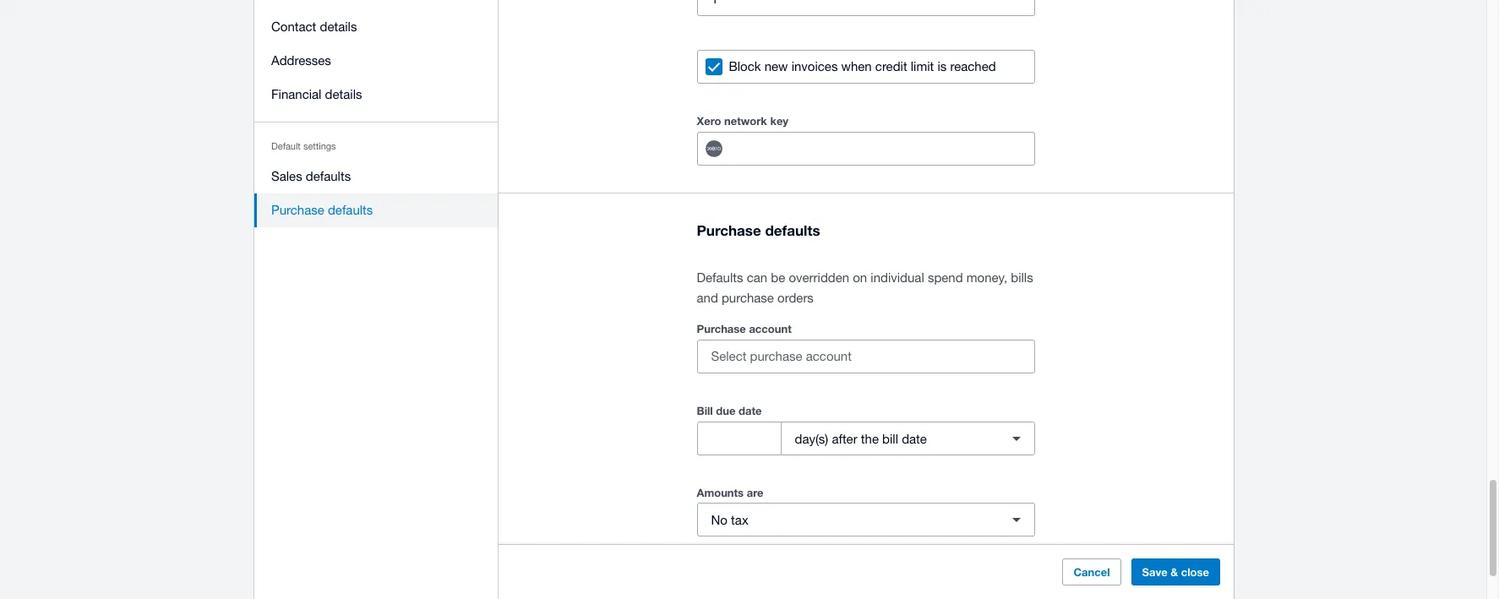 Task type: describe. For each thing, give the bounding box(es) containing it.
Purchase account field
[[698, 341, 1034, 373]]

1 vertical spatial purchase defaults
[[697, 221, 820, 239]]

none number field inside bill due date group
[[698, 423, 781, 455]]

overridden
[[789, 271, 850, 285]]

financial details link
[[254, 78, 498, 112]]

purchase
[[722, 291, 774, 305]]

financial details
[[271, 87, 362, 101]]

reached
[[950, 59, 996, 73]]

save & close button
[[1131, 559, 1220, 586]]

default
[[271, 141, 300, 151]]

cancel
[[1073, 565, 1110, 579]]

new
[[765, 59, 788, 73]]

no tax button
[[697, 503, 1035, 537]]

sales defaults
[[271, 169, 351, 183]]

purchase defaults link
[[254, 194, 498, 227]]

credit
[[876, 59, 908, 73]]

menu containing contact details
[[254, 0, 498, 238]]

defaults can be overridden on individual spend money, bills and purchase orders
[[697, 271, 1034, 305]]

save & close
[[1142, 565, 1209, 579]]

account
[[749, 322, 792, 336]]

purchase account
[[697, 322, 792, 336]]

purchase defaults inside purchase defaults link
[[271, 203, 373, 217]]

can
[[747, 271, 768, 285]]

on
[[853, 271, 867, 285]]

the
[[861, 432, 879, 446]]

date inside day(s) after the bill date popup button
[[902, 432, 927, 446]]

contact
[[271, 19, 316, 34]]

2 vertical spatial defaults
[[765, 221, 820, 239]]

1 vertical spatial purchase
[[697, 221, 761, 239]]

addresses link
[[254, 44, 498, 78]]

tax
[[731, 513, 749, 527]]

bill
[[883, 432, 899, 446]]

bill due date
[[697, 404, 762, 418]]

network
[[724, 114, 767, 128]]

xero network key
[[697, 114, 789, 128]]

0 vertical spatial purchase
[[271, 203, 324, 217]]

key
[[770, 114, 789, 128]]

close
[[1181, 565, 1209, 579]]

addresses
[[271, 53, 331, 68]]

spend
[[928, 271, 963, 285]]

day(s) after the bill date
[[795, 432, 927, 446]]

no
[[711, 513, 728, 527]]

&
[[1171, 565, 1178, 579]]



Task type: vqa. For each thing, say whether or not it's contained in the screenshot.
DETAILS inside "link"
yes



Task type: locate. For each thing, give the bounding box(es) containing it.
defaults down settings
[[305, 169, 351, 183]]

contact details link
[[254, 10, 498, 44]]

2 vertical spatial purchase
[[697, 322, 746, 336]]

0 vertical spatial date
[[739, 404, 762, 418]]

0 vertical spatial purchase defaults
[[271, 203, 373, 217]]

settings
[[303, 141, 336, 151]]

is
[[938, 59, 947, 73]]

defaults
[[305, 169, 351, 183], [328, 203, 373, 217], [765, 221, 820, 239]]

purchase down sales
[[271, 203, 324, 217]]

bill
[[697, 404, 713, 418]]

block new invoices when credit limit is reached
[[729, 59, 996, 73]]

bill due date group
[[697, 422, 1035, 456]]

details
[[320, 19, 357, 34], [325, 87, 362, 101]]

details right the contact
[[320, 19, 357, 34]]

orders
[[778, 291, 814, 305]]

1 horizontal spatial date
[[902, 432, 927, 446]]

defaults down sales defaults link
[[328, 203, 373, 217]]

0 vertical spatial defaults
[[305, 169, 351, 183]]

sales
[[271, 169, 302, 183]]

bills
[[1011, 271, 1034, 285]]

date right bill at the bottom right
[[902, 432, 927, 446]]

menu
[[254, 0, 498, 238]]

1 vertical spatial defaults
[[328, 203, 373, 217]]

block
[[729, 59, 761, 73]]

purchase defaults
[[271, 203, 373, 217], [697, 221, 820, 239]]

Credit limit amount number field
[[698, 0, 1034, 15]]

None number field
[[698, 423, 781, 455]]

defaults up be
[[765, 221, 820, 239]]

amounts
[[697, 486, 744, 500]]

0 horizontal spatial date
[[739, 404, 762, 418]]

money,
[[967, 271, 1008, 285]]

1 horizontal spatial purchase defaults
[[697, 221, 820, 239]]

individual
[[871, 271, 925, 285]]

after
[[832, 432, 858, 446]]

date
[[739, 404, 762, 418], [902, 432, 927, 446]]

1 vertical spatial details
[[325, 87, 362, 101]]

are
[[747, 486, 764, 500]]

details for financial details
[[325, 87, 362, 101]]

Xero network key field
[[738, 133, 1034, 165]]

date right 'due'
[[739, 404, 762, 418]]

xero
[[697, 114, 721, 128]]

day(s) after the bill date button
[[781, 422, 1035, 456]]

0 vertical spatial details
[[320, 19, 357, 34]]

defaults
[[697, 271, 743, 285]]

purchase down and
[[697, 322, 746, 336]]

limit
[[911, 59, 934, 73]]

contact details
[[271, 19, 357, 34]]

due
[[716, 404, 736, 418]]

be
[[771, 271, 785, 285]]

details down addresses link
[[325, 87, 362, 101]]

purchase defaults up "can"
[[697, 221, 820, 239]]

no tax
[[711, 513, 749, 527]]

default settings
[[271, 141, 336, 151]]

and
[[697, 291, 718, 305]]

invoices
[[792, 59, 838, 73]]

save
[[1142, 565, 1167, 579]]

amounts are
[[697, 486, 764, 500]]

sales defaults link
[[254, 160, 498, 194]]

defaults for sales defaults link
[[305, 169, 351, 183]]

purchase defaults down sales defaults
[[271, 203, 373, 217]]

0 horizontal spatial purchase defaults
[[271, 203, 373, 217]]

defaults for purchase defaults link
[[328, 203, 373, 217]]

purchase
[[271, 203, 324, 217], [697, 221, 761, 239], [697, 322, 746, 336]]

financial
[[271, 87, 321, 101]]

when
[[842, 59, 872, 73]]

cancel button
[[1062, 559, 1121, 586]]

day(s)
[[795, 432, 829, 446]]

purchase up defaults
[[697, 221, 761, 239]]

details for contact details
[[320, 19, 357, 34]]

1 vertical spatial date
[[902, 432, 927, 446]]



